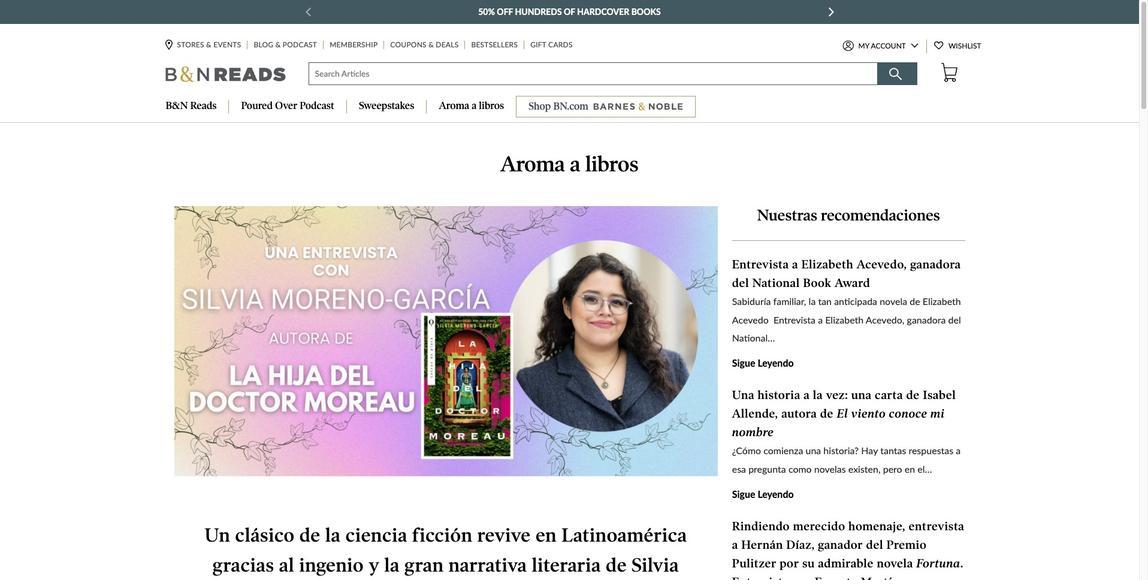 Task type: locate. For each thing, give the bounding box(es) containing it.
0 horizontal spatial &
[[206, 40, 212, 49]]

0 vertical spatial por
[[780, 557, 800, 571]]

una up viento
[[852, 388, 872, 402]]

en inside un clásico de la ciencia ficción revive en latinoamérica gracias al ingenio y la gran narrativa literaria de silvi
[[536, 524, 557, 547]]

en left el…
[[905, 464, 916, 475]]

podcast right blog
[[283, 40, 317, 49]]

1 horizontal spatial del
[[867, 538, 884, 552]]

1 vertical spatial podcast
[[300, 100, 335, 112]]

1 vertical spatial libros
[[586, 151, 639, 177]]

2 vertical spatial del
[[867, 538, 884, 552]]

aroma a libros inside aroma a libros link
[[439, 100, 504, 112]]

sigue leyendo link for una historia a la vez: una carta de isabel allende, autora de
[[733, 489, 794, 500]]

autora
[[782, 407, 817, 421]]

1 leyendo from the top
[[758, 357, 794, 369]]

la inside entrevista a elizabeth acevedo, ganadora del national book award sabiduría familiar, la tan anticipada novela de elizabeth acevedo  entrevista a elizabeth acevedo, ganadora del national…
[[809, 296, 816, 307]]

sigue leyendo for una historia a la vez: una carta de isabel allende, autora de
[[733, 489, 794, 500]]

pulitzer
[[733, 557, 777, 571]]

respuestas
[[909, 445, 954, 457]]

aroma
[[439, 100, 470, 112], [501, 151, 565, 177]]

acevedo, up award
[[857, 257, 908, 271]]

0 horizontal spatial del
[[733, 276, 750, 290]]

martínez
[[861, 575, 912, 580]]

aroma a libros
[[439, 100, 504, 112], [501, 151, 639, 177]]

0 vertical spatial libros
[[479, 100, 504, 112]]

0 horizontal spatial una
[[806, 445, 822, 457]]

2 horizontal spatial &
[[429, 40, 434, 49]]

account
[[871, 41, 907, 50]]

de up ingenio
[[300, 524, 321, 547]]

acevedo, down anticipada
[[866, 314, 905, 325]]

& left deals
[[429, 40, 434, 49]]

comienza
[[764, 445, 804, 457]]

gift cards link
[[524, 40, 573, 49]]

0 vertical spatial en
[[905, 464, 916, 475]]

historia?
[[824, 445, 859, 457]]

la inside the una historia a la vez: una carta de isabel allende, autora de
[[814, 388, 823, 402]]

0 vertical spatial aroma a libros
[[439, 100, 504, 112]]

0 vertical spatial entrevista
[[733, 257, 789, 271]]

.
[[961, 557, 964, 571]]

b&n reads link
[[154, 91, 229, 122]]

shop bn.com link
[[516, 96, 696, 117]]

entrevista
[[733, 257, 789, 271], [774, 314, 816, 325], [733, 575, 789, 580]]

podcast for blog & podcast
[[283, 40, 317, 49]]

2 & from the left
[[276, 40, 281, 49]]

blog
[[254, 40, 274, 49]]

1 vertical spatial aroma
[[501, 151, 565, 177]]

0 vertical spatial una
[[852, 388, 872, 402]]

1 vertical spatial entrevista
[[774, 314, 816, 325]]

allende,
[[733, 407, 779, 421]]

entrevista down pulitzer on the bottom
[[733, 575, 789, 580]]

novela
[[880, 296, 908, 307], [877, 557, 914, 571]]

el viento conoce mi nombre
[[733, 407, 945, 440]]

sigue down esa
[[733, 489, 756, 500]]

1 vertical spatial leyendo
[[758, 489, 794, 500]]

1 horizontal spatial &
[[276, 40, 281, 49]]

vez:
[[827, 388, 849, 402]]

entrevista down familiar,
[[774, 314, 816, 325]]

sigue leyendo down pregunta
[[733, 489, 794, 500]]

& for podcast
[[276, 40, 281, 49]]

nuestras
[[758, 206, 818, 225]]

por inside rindiendo merecido homenaje, entrevista a hernán díaz, ganador del premio pulitzer por su admirable novela
[[780, 557, 800, 571]]

1 vertical spatial acevedo,
[[866, 314, 905, 325]]

0 vertical spatial sigue leyendo link
[[733, 357, 794, 369]]

hay
[[862, 445, 879, 457]]

libros left shop
[[479, 100, 504, 112]]

2 sigue leyendo from the top
[[733, 489, 794, 500]]

ganadora
[[911, 257, 962, 271], [908, 314, 946, 325]]

el…
[[918, 464, 933, 475]]

&
[[206, 40, 212, 49], [276, 40, 281, 49], [429, 40, 434, 49]]

& right stores
[[206, 40, 212, 49]]

search image
[[890, 67, 905, 83]]

de inside entrevista a elizabeth acevedo, ganadora del national book award sabiduría familiar, la tan anticipada novela de elizabeth acevedo  entrevista a elizabeth acevedo, ganadora del national…
[[910, 296, 921, 307]]

la left vez:
[[814, 388, 823, 402]]

ficción
[[413, 524, 473, 547]]

de up the conoce
[[907, 388, 920, 402]]

del
[[733, 276, 750, 290], [949, 314, 962, 325], [867, 538, 884, 552]]

un clásico de la ciencia ficción revive en latinoamérica gracias al ingenio y la gran narrativa literaria de silvi
[[205, 524, 688, 580]]

1 sigue leyendo from the top
[[733, 357, 794, 369]]

1 horizontal spatial una
[[852, 388, 872, 402]]

podcast right over
[[300, 100, 335, 112]]

por inside . entrevista por ernesto martínez
[[793, 575, 812, 580]]

a inside the una historia a la vez: una carta de isabel allende, autora de
[[804, 388, 810, 402]]

sigue leyendo
[[733, 357, 794, 369], [733, 489, 794, 500]]

0 vertical spatial del
[[733, 276, 750, 290]]

viento
[[852, 407, 886, 421]]

1 horizontal spatial en
[[905, 464, 916, 475]]

b&n reads image
[[165, 66, 286, 82]]

& right blog
[[276, 40, 281, 49]]

sigue leyendo link down pregunta
[[733, 489, 794, 500]]

1 sigue leyendo link from the top
[[733, 357, 794, 369]]

por left su
[[780, 557, 800, 571]]

pregunta
[[749, 464, 787, 475]]

reads
[[190, 100, 217, 112]]

elizabeth
[[802, 257, 854, 271], [923, 296, 962, 307], [826, 314, 864, 325]]

¿cómo comienza una historia? hay tantas respuestas a esa pregunta como novelas existen, pero en el…
[[733, 445, 961, 475]]

1 sigue from the top
[[733, 357, 756, 369]]

¿cómo
[[733, 445, 762, 457]]

acevedo,
[[857, 257, 908, 271], [866, 314, 905, 325]]

1 vertical spatial del
[[949, 314, 962, 325]]

wishlist
[[949, 41, 982, 50]]

2 horizontal spatial del
[[949, 314, 962, 325]]

sigue leyendo link for entrevista a elizabeth acevedo, ganadora del national book award
[[733, 357, 794, 369]]

over
[[275, 100, 298, 112]]

ciencia
[[346, 524, 408, 547]]

coupons & deals link
[[384, 40, 465, 49]]

sigue leyendo link down national…
[[733, 357, 794, 369]]

1 vertical spatial una
[[806, 445, 822, 457]]

0 vertical spatial podcast
[[283, 40, 317, 49]]

de
[[910, 296, 921, 307], [907, 388, 920, 402], [821, 407, 834, 421], [300, 524, 321, 547], [606, 554, 627, 577]]

blog & podcast
[[254, 40, 317, 49]]

libros down the shop bn.com link
[[586, 151, 639, 177]]

membership
[[330, 40, 378, 49]]

literaria
[[532, 554, 601, 577]]

bestsellers
[[472, 40, 518, 49]]

cart image
[[942, 63, 958, 82]]

la up ingenio
[[326, 524, 341, 547]]

1 vertical spatial sigue
[[733, 489, 756, 500]]

ernesto
[[815, 575, 858, 580]]

novela up martínez
[[877, 557, 914, 571]]

leyendo up historia on the bottom right of page
[[758, 357, 794, 369]]

nuestras recomendaciones
[[758, 206, 941, 225]]

my
[[859, 41, 870, 50]]

0 horizontal spatial libros
[[479, 100, 504, 112]]

1 vertical spatial sigue leyendo
[[733, 489, 794, 500]]

1 vertical spatial por
[[793, 575, 812, 580]]

una inside ¿cómo comienza una historia? hay tantas respuestas a esa pregunta como novelas existen, pero en el…
[[806, 445, 822, 457]]

1 vertical spatial sigue leyendo link
[[733, 489, 794, 500]]

homenaje,
[[849, 519, 906, 533]]

sigue leyendo down national…
[[733, 357, 794, 369]]

2 vertical spatial entrevista
[[733, 575, 789, 580]]

0 vertical spatial novela
[[880, 296, 908, 307]]

aroma a libros link
[[427, 91, 516, 122]]

por down su
[[793, 575, 812, 580]]

stores
[[177, 40, 204, 49]]

0 vertical spatial sigue leyendo
[[733, 357, 794, 369]]

entrevista a elizabeth acevedo, ganadora del national book award sabiduría familiar, la tan anticipada novela de elizabeth acevedo  entrevista a elizabeth acevedo, ganadora del national…
[[733, 257, 962, 344]]

entrevista inside . entrevista por ernesto martínez
[[733, 575, 789, 580]]

1 & from the left
[[206, 40, 212, 49]]

novela inside rindiendo merecido homenaje, entrevista a hernán díaz, ganador del premio pulitzer por su admirable novela
[[877, 557, 914, 571]]

b&n
[[166, 100, 188, 112]]

esa
[[733, 464, 747, 475]]

una historia a la vez: una carta de isabel allende, autora de
[[733, 388, 957, 421]]

0 horizontal spatial en
[[536, 524, 557, 547]]

leyendo for entrevista a elizabeth acevedo, ganadora del national book award
[[758, 357, 794, 369]]

su
[[803, 557, 815, 571]]

novela inside entrevista a elizabeth acevedo, ganadora del national book award sabiduría familiar, la tan anticipada novela de elizabeth acevedo  entrevista a elizabeth acevedo, ganadora del national…
[[880, 296, 908, 307]]

de down latinoamérica
[[606, 554, 627, 577]]

hundreds
[[515, 7, 562, 17]]

podcast for poured over podcast
[[300, 100, 335, 112]]

leyendo down pregunta
[[758, 489, 794, 500]]

1 vertical spatial en
[[536, 524, 557, 547]]

sigue for entrevista a elizabeth acevedo, ganadora del national book award
[[733, 357, 756, 369]]

revive
[[478, 524, 531, 547]]

sigue down national…
[[733, 357, 756, 369]]

books
[[632, 7, 661, 17]]

stores & events
[[177, 40, 241, 49]]

una
[[852, 388, 872, 402], [806, 445, 822, 457]]

entrevista up national
[[733, 257, 789, 271]]

1 horizontal spatial aroma
[[501, 151, 565, 177]]

events
[[214, 40, 241, 49]]

0 vertical spatial sigue
[[733, 357, 756, 369]]

b&n reads
[[166, 100, 217, 112]]

1 vertical spatial novela
[[877, 557, 914, 571]]

novela right anticipada
[[880, 296, 908, 307]]

de right anticipada
[[910, 296, 921, 307]]

national…
[[733, 332, 775, 344]]

sigue leyendo link
[[733, 357, 794, 369], [733, 489, 794, 500]]

2 leyendo from the top
[[758, 489, 794, 500]]

una inside the una historia a la vez: una carta de isabel allende, autora de
[[852, 388, 872, 402]]

0 vertical spatial leyendo
[[758, 357, 794, 369]]

0 vertical spatial aroma
[[439, 100, 470, 112]]

. entrevista por ernesto martínez
[[733, 557, 964, 580]]

hardcover
[[578, 7, 630, 17]]

2 sigue leyendo link from the top
[[733, 489, 794, 500]]

2 sigue from the top
[[733, 489, 756, 500]]

shop
[[529, 100, 551, 112]]

a inside rindiendo merecido homenaje, entrevista a hernán díaz, ganador del premio pulitzer por su admirable novela
[[733, 538, 739, 552]]

recomendaciones
[[822, 206, 941, 225]]

en up literaria
[[536, 524, 557, 547]]

3 & from the left
[[429, 40, 434, 49]]

la
[[809, 296, 816, 307], [814, 388, 823, 402], [326, 524, 341, 547], [385, 554, 400, 577]]

en
[[905, 464, 916, 475], [536, 524, 557, 547]]

entrevista a elizabeth acevedo, ganadora del national book award link
[[733, 257, 962, 290]]

una up como
[[806, 445, 822, 457]]

sabiduría
[[733, 296, 771, 307]]

la left tan
[[809, 296, 816, 307]]



Task type: vqa. For each thing, say whether or not it's contained in the screenshot.
I
no



Task type: describe. For each thing, give the bounding box(es) containing it.
leyendo for una historia a la vez: una carta de isabel allende, autora de
[[758, 489, 794, 500]]

& for deals
[[429, 40, 434, 49]]

carta
[[875, 388, 904, 402]]

como
[[789, 464, 812, 475]]

a inside ¿cómo comienza una historia? hay tantas respuestas a esa pregunta como novelas existen, pero en el…
[[957, 445, 961, 457]]

novela for anticipada
[[880, 296, 908, 307]]

de left "el"
[[821, 407, 834, 421]]

la right y on the bottom left of the page
[[385, 554, 400, 577]]

poured over podcast link
[[229, 91, 347, 122]]

50% off hundreds of hardcover books link
[[479, 5, 661, 19]]

novela for admirable
[[877, 557, 914, 571]]

sigue leyendo for entrevista a elizabeth acevedo, ganadora del national book award
[[733, 357, 794, 369]]

shop bn.com
[[529, 100, 589, 112]]

latinoamérica
[[562, 524, 688, 547]]

y
[[369, 554, 380, 577]]

group image
[[594, 103, 683, 111]]

sigue for una historia a la vez: una carta de isabel allende, autora de
[[733, 489, 756, 500]]

bestsellers link
[[465, 40, 524, 49]]

rindiendo merecido homenaje, entrevista a hernán díaz, ganador del premio pulitzer por su admirable novela
[[733, 519, 965, 571]]

gift cards
[[531, 40, 573, 49]]

0 vertical spatial elizabeth
[[802, 257, 854, 271]]

1 vertical spatial aroma a libros
[[501, 151, 639, 177]]

existen,
[[849, 464, 881, 475]]

stores & events link
[[165, 40, 247, 50]]

cards
[[549, 40, 573, 49]]

my account
[[859, 41, 907, 50]]

un clásico de la ciencia ficción revive en latinoamérica gracias al ingenio y la gran narrativa literaria de silvi link
[[205, 524, 688, 580]]

gift
[[531, 40, 547, 49]]

coupons & deals
[[391, 40, 459, 49]]

un
[[205, 524, 230, 547]]

una
[[733, 388, 755, 402]]

1 horizontal spatial libros
[[586, 151, 639, 177]]

merecido
[[794, 519, 846, 533]]

poured over podcast
[[241, 100, 335, 112]]

díaz,
[[787, 538, 815, 552]]

tantas
[[881, 445, 907, 457]]

hernán
[[742, 538, 784, 552]]

sweepstakes
[[359, 100, 415, 112]]

familiar,
[[774, 296, 807, 307]]

el
[[837, 407, 849, 421]]

narrativa
[[449, 554, 527, 577]]

50%
[[479, 7, 495, 17]]

bn.com
[[554, 100, 589, 112]]

Search Articles text field
[[309, 63, 878, 85]]

my account link
[[843, 40, 926, 53]]

historia
[[758, 388, 801, 402]]

premio
[[887, 538, 927, 552]]

book
[[804, 276, 832, 290]]

deals
[[436, 40, 459, 49]]

gracias
[[213, 554, 274, 577]]

anticipada
[[835, 296, 878, 307]]

membership link
[[323, 40, 384, 49]]

off
[[497, 7, 513, 17]]

rindiendo
[[733, 519, 790, 533]]

of
[[564, 7, 576, 17]]

ganador
[[819, 538, 864, 552]]

fortuna
[[917, 557, 961, 571]]

nombre
[[733, 425, 774, 440]]

pero
[[884, 464, 903, 475]]

gran
[[405, 554, 444, 577]]

0 vertical spatial ganadora
[[911, 257, 962, 271]]

isabel
[[924, 388, 957, 402]]

award
[[835, 276, 871, 290]]

sweepstakes link
[[347, 91, 427, 122]]

national
[[753, 276, 800, 290]]

admirable
[[819, 557, 874, 571]]

entrevista
[[909, 519, 965, 533]]

conoce
[[890, 407, 928, 421]]

tan
[[819, 296, 832, 307]]

50% off hundreds of hardcover books
[[479, 7, 661, 17]]

del inside rindiendo merecido homenaje, entrevista a hernán díaz, ganador del premio pulitzer por su admirable novela
[[867, 538, 884, 552]]

2 vertical spatial elizabeth
[[826, 314, 864, 325]]

0 vertical spatial acevedo,
[[857, 257, 908, 271]]

1 vertical spatial elizabeth
[[923, 296, 962, 307]]

al
[[279, 554, 295, 577]]

& for events
[[206, 40, 212, 49]]

blog & podcast link
[[247, 40, 323, 49]]

novelas
[[815, 464, 846, 475]]

en inside ¿cómo comienza una historia? hay tantas respuestas a esa pregunta como novelas existen, pero en el…
[[905, 464, 916, 475]]

0 horizontal spatial aroma
[[439, 100, 470, 112]]

read un clásico de la ciencia ficción revive en latinoamérica gracias al ingenio y la gran narrativa literaria de silvia moreno-garcía. image
[[174, 206, 718, 513]]

1 vertical spatial ganadora
[[908, 314, 946, 325]]



